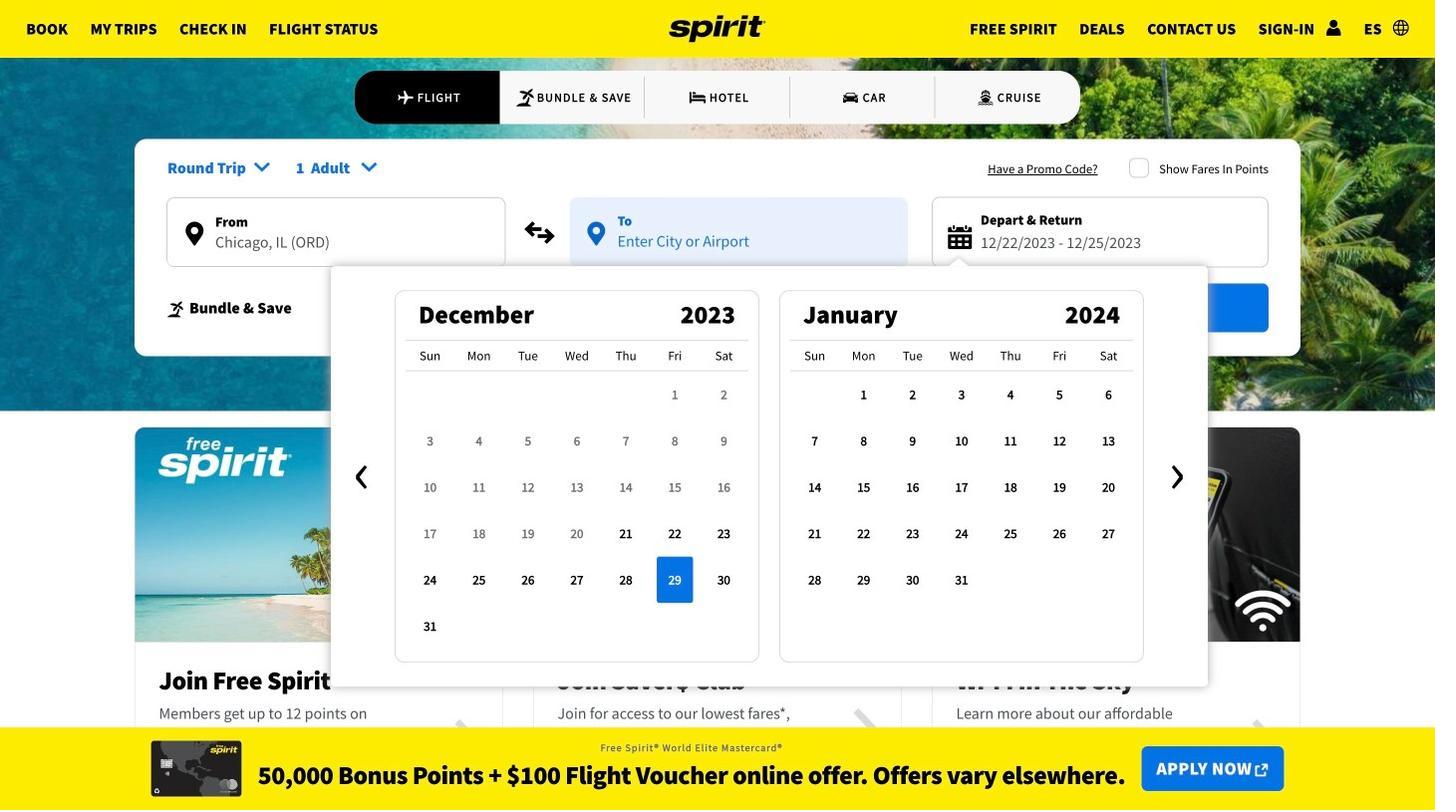 Task type: vqa. For each thing, say whether or not it's contained in the screenshot.
sixth the weekday element from the right
yes



Task type: describe. For each thing, give the bounding box(es) containing it.
swap airports image
[[524, 217, 556, 249]]

2 weekday element from the left
[[455, 340, 504, 372]]

1 grid from the left
[[406, 340, 749, 650]]

cruise icon image
[[976, 88, 996, 107]]

8 weekday element from the left
[[791, 340, 840, 372]]

external links may not meet accessibility requirements. image
[[1256, 764, 1268, 777]]

14 weekday element from the left
[[1085, 340, 1134, 372]]

savers_club_image image
[[534, 417, 901, 653]]

4 weekday element from the left
[[553, 340, 602, 372]]

11 weekday element from the left
[[938, 340, 987, 372]]

global image
[[1394, 19, 1410, 35]]

logo image
[[670, 0, 766, 58]]

Enter City or Airport text field
[[570, 231, 908, 265]]

world elite image
[[151, 741, 242, 797]]

2 grid from the left
[[791, 340, 1134, 603]]

calendar image
[[948, 225, 972, 249]]

13 weekday element from the left
[[1036, 340, 1085, 372]]

5 weekday element from the left
[[602, 340, 651, 372]]

hotel icon image
[[688, 88, 708, 107]]

wifi image image
[[933, 417, 1301, 653]]

user image
[[1326, 19, 1342, 35]]

vacation icon image
[[515, 88, 535, 107]]

Enter City or Airport text field
[[167, 232, 505, 266]]



Task type: locate. For each thing, give the bounding box(es) containing it.
12 weekday element from the left
[[987, 340, 1036, 372]]

grid
[[406, 340, 749, 650], [791, 340, 1134, 603]]

6 weekday element from the left
[[651, 340, 700, 372]]

map marker alt image
[[186, 222, 204, 246], [588, 222, 606, 246]]

2 map marker alt image from the left
[[588, 222, 606, 246]]

map marker alt image for enter city or airport text box
[[186, 222, 204, 246]]

1 horizontal spatial map marker alt image
[[588, 222, 606, 246]]

bundle and save icon image
[[166, 301, 186, 319]]

9 weekday element from the left
[[840, 340, 889, 372]]

1 map marker alt image from the left
[[186, 222, 204, 246]]

map marker alt image up bundle and save icon
[[186, 222, 204, 246]]

1 horizontal spatial grid
[[791, 340, 1134, 603]]

flight icon image
[[396, 88, 415, 107]]

weekday element
[[406, 340, 455, 372], [455, 340, 504, 372], [504, 340, 553, 372], [553, 340, 602, 372], [602, 340, 651, 372], [651, 340, 700, 372], [700, 340, 749, 372], [791, 340, 840, 372], [840, 340, 889, 372], [889, 340, 938, 372], [938, 340, 987, 372], [987, 340, 1036, 372], [1036, 340, 1085, 372], [1085, 340, 1134, 372]]

10 weekday element from the left
[[889, 340, 938, 372]]

map marker alt image right swap airports image
[[588, 222, 606, 246]]

0 horizontal spatial grid
[[406, 340, 749, 650]]

dates field
[[981, 230, 1252, 255]]

map marker alt image for enter city or airport text field
[[588, 222, 606, 246]]

car icon image
[[841, 88, 861, 107]]

free_spirit_image image
[[135, 417, 503, 653]]

3 weekday element from the left
[[504, 340, 553, 372]]

cell
[[791, 372, 840, 418], [651, 557, 700, 603], [651, 603, 700, 650], [700, 603, 749, 650]]

7 weekday element from the left
[[700, 340, 749, 372]]

1 weekday element from the left
[[406, 340, 455, 372]]

0 horizontal spatial map marker alt image
[[186, 222, 204, 246]]



